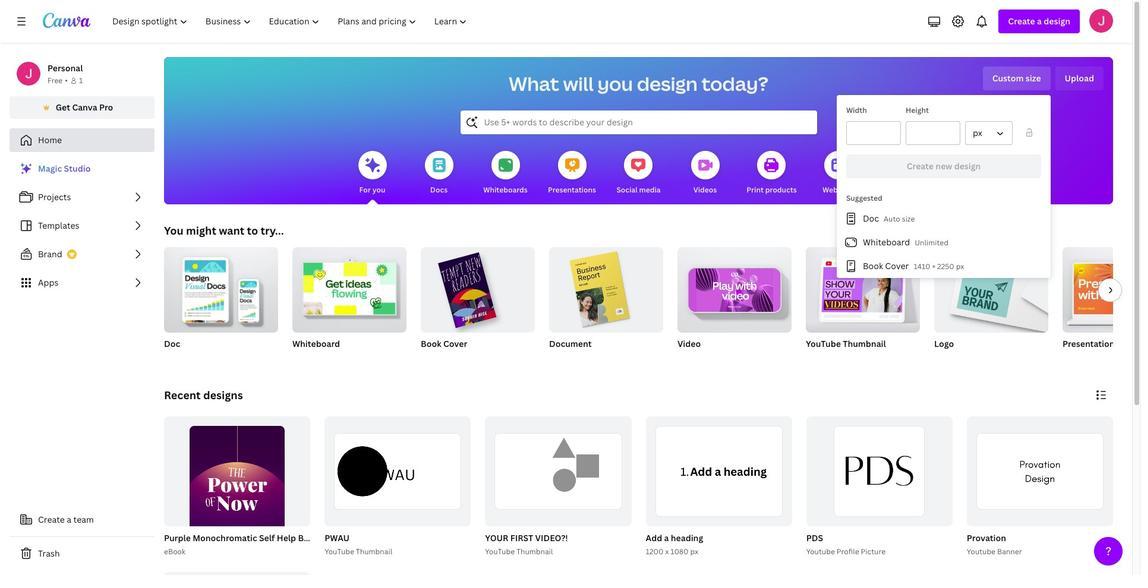 Task type: vqa. For each thing, say whether or not it's contained in the screenshot.
first option from the bottom
no



Task type: locate. For each thing, give the bounding box(es) containing it.
1 vertical spatial create
[[907, 161, 934, 172]]

what will you design today?
[[509, 71, 769, 96]]

Units: px button
[[965, 121, 1013, 145]]

apps
[[38, 277, 58, 288]]

2 youtube from the left
[[967, 547, 996, 557]]

x
[[665, 547, 669, 557]]

recent designs
[[164, 388, 243, 402]]

1 horizontal spatial youtube
[[967, 547, 996, 557]]

1 1 of 2 from the left
[[285, 512, 302, 521]]

book inside group
[[421, 338, 441, 350]]

apps link
[[10, 271, 155, 295]]

whiteboard unlimited
[[863, 237, 949, 248]]

whiteboard for whiteboard unlimited
[[863, 237, 910, 248]]

youtube inside pds youtube profile picture
[[807, 547, 835, 557]]

1 2 from the left
[[298, 512, 302, 521]]

1 vertical spatial size
[[902, 214, 915, 224]]

create new design
[[907, 161, 981, 172]]

px up create new design in the top of the page
[[973, 127, 983, 139]]

purple monochromatic self help book cover ebook
[[164, 532, 345, 557]]

print
[[747, 185, 764, 195]]

pwau button
[[325, 531, 350, 546]]

×
[[932, 262, 936, 272]]

design right the "new"
[[955, 161, 981, 172]]

brand link
[[10, 243, 155, 266]]

0 vertical spatial size
[[1026, 73, 1041, 84]]

youtube inside group
[[806, 338, 841, 350]]

will
[[563, 71, 594, 96]]

presentations
[[548, 185, 596, 195]]

•
[[65, 76, 68, 86]]

add a heading 1200 x 1080 px
[[646, 532, 703, 557]]

0 vertical spatial whiteboard
[[863, 237, 910, 248]]

cover inside group
[[443, 338, 467, 350]]

magic studio link
[[10, 157, 155, 181]]

1 vertical spatial a
[[67, 514, 71, 526]]

document group
[[549, 243, 663, 365]]

youtube
[[806, 338, 841, 350], [325, 547, 354, 557], [485, 547, 515, 557]]

2 1 of 2 from the left
[[767, 512, 784, 521]]

doc for doc auto size
[[863, 213, 879, 224]]

you right will
[[598, 71, 633, 96]]

james peterson image
[[1090, 9, 1114, 33]]

0 horizontal spatial youtube
[[807, 547, 835, 557]]

create up custom size
[[1008, 15, 1035, 27]]

you inside button
[[373, 185, 385, 195]]

thumbnail
[[843, 338, 886, 350], [356, 547, 392, 557], [517, 547, 553, 557]]

0 horizontal spatial size
[[902, 214, 915, 224]]

0 horizontal spatial list
[[10, 157, 155, 295]]

pwau youtube thumbnail
[[325, 532, 392, 557]]

youtube inside provation youtube banner
[[967, 547, 996, 557]]

youtube down pds button
[[807, 547, 835, 557]]

you
[[598, 71, 633, 96], [373, 185, 385, 195]]

suggested
[[847, 193, 883, 203]]

youtube down provation button
[[967, 547, 996, 557]]

youtube thumbnail group
[[806, 247, 920, 365]]

0 horizontal spatial 1 of 2
[[285, 512, 302, 521]]

0 horizontal spatial px
[[690, 547, 699, 557]]

for you
[[359, 185, 385, 195]]

presentation (16:9)
[[1063, 338, 1140, 350]]

px right 2250
[[956, 262, 964, 272]]

1 vertical spatial you
[[373, 185, 385, 195]]

1 horizontal spatial youtube
[[485, 547, 515, 557]]

1 horizontal spatial whiteboard
[[863, 237, 910, 248]]

of for heading
[[772, 512, 779, 521]]

create new design button
[[847, 155, 1042, 178]]

home link
[[10, 128, 155, 152]]

2 horizontal spatial design
[[1044, 15, 1071, 27]]

book cover group
[[421, 243, 535, 365]]

1 of 2 for heading
[[767, 512, 784, 521]]

you might want to try...
[[164, 224, 284, 238]]

create left team
[[38, 514, 65, 526]]

size
[[1026, 73, 1041, 84], [902, 214, 915, 224]]

2 vertical spatial design
[[955, 161, 981, 172]]

doc inside "list"
[[863, 213, 879, 224]]

1
[[79, 76, 83, 86], [285, 512, 289, 521], [767, 512, 771, 521]]

2 2 from the left
[[780, 512, 784, 521]]

1 horizontal spatial design
[[955, 161, 981, 172]]

0 horizontal spatial 2
[[298, 512, 302, 521]]

whiteboard
[[863, 237, 910, 248], [292, 338, 340, 350]]

2 horizontal spatial thumbnail
[[843, 338, 886, 350]]

youtube for pds
[[807, 547, 835, 557]]

0 horizontal spatial doc
[[164, 338, 180, 350]]

0 vertical spatial a
[[1037, 15, 1042, 27]]

2 vertical spatial px
[[690, 547, 699, 557]]

2 horizontal spatial a
[[1037, 15, 1042, 27]]

1 horizontal spatial doc
[[863, 213, 879, 224]]

doc inside doc group
[[164, 338, 180, 350]]

thumbnail inside 'pwau youtube thumbnail'
[[356, 547, 392, 557]]

0 horizontal spatial whiteboard
[[292, 338, 340, 350]]

add a heading button
[[646, 531, 703, 546]]

youtube for provation
[[967, 547, 996, 557]]

0 vertical spatial book
[[863, 260, 883, 272]]

0 vertical spatial doc
[[863, 213, 879, 224]]

pds
[[807, 532, 823, 544]]

1 horizontal spatial create
[[907, 161, 934, 172]]

1 vertical spatial doc
[[164, 338, 180, 350]]

0 vertical spatial create
[[1008, 15, 1035, 27]]

a
[[1037, 15, 1042, 27], [67, 514, 71, 526], [664, 532, 669, 544]]

try...
[[261, 224, 284, 238]]

2 horizontal spatial book
[[863, 260, 883, 272]]

1 of 2 for self
[[285, 512, 302, 521]]

create a team button
[[10, 508, 155, 532]]

1 horizontal spatial 2
[[780, 512, 784, 521]]

2 of from the left
[[772, 512, 779, 521]]

a inside add a heading 1200 x 1080 px
[[664, 532, 669, 544]]

youtube
[[807, 547, 835, 557], [967, 547, 996, 557]]

px right 1080
[[690, 547, 699, 557]]

0 horizontal spatial create
[[38, 514, 65, 526]]

purple monochromatic self help book cover button
[[164, 531, 345, 546]]

cover inside purple monochromatic self help book cover ebook
[[321, 532, 345, 544]]

1 horizontal spatial list
[[837, 207, 1051, 278]]

whiteboard inside group
[[292, 338, 340, 350]]

2 horizontal spatial create
[[1008, 15, 1035, 27]]

2 vertical spatial create
[[38, 514, 65, 526]]

1 horizontal spatial you
[[598, 71, 633, 96]]

doc left auto
[[863, 213, 879, 224]]

0 horizontal spatial youtube
[[325, 547, 354, 557]]

media
[[639, 185, 661, 195]]

0 vertical spatial px
[[973, 127, 983, 139]]

a inside dropdown button
[[1037, 15, 1042, 27]]

youtube thumbnail
[[806, 338, 886, 350]]

0 horizontal spatial a
[[67, 514, 71, 526]]

videos
[[694, 185, 717, 195]]

pds youtube profile picture
[[807, 532, 886, 557]]

group
[[164, 243, 278, 333], [292, 243, 407, 333], [421, 243, 535, 333], [549, 243, 663, 333], [678, 243, 792, 333], [806, 247, 920, 333], [935, 247, 1049, 333], [1063, 247, 1141, 333]]

0 horizontal spatial book
[[298, 532, 319, 544]]

book inside purple monochromatic self help book cover ebook
[[298, 532, 319, 544]]

a inside button
[[67, 514, 71, 526]]

a for heading
[[664, 532, 669, 544]]

video?!
[[535, 532, 568, 544]]

0 vertical spatial design
[[1044, 15, 1071, 27]]

book
[[863, 260, 883, 272], [421, 338, 441, 350], [298, 532, 319, 544]]

px
[[973, 127, 983, 139], [956, 262, 964, 272], [690, 547, 699, 557]]

1 vertical spatial cover
[[443, 338, 467, 350]]

0 horizontal spatial you
[[373, 185, 385, 195]]

thumbnail inside group
[[843, 338, 886, 350]]

0 vertical spatial cover
[[885, 260, 909, 272]]

design inside "create new design" button
[[955, 161, 981, 172]]

doc group
[[164, 243, 278, 365]]

2 horizontal spatial cover
[[885, 260, 909, 272]]

social media
[[617, 185, 661, 195]]

1 vertical spatial book
[[421, 338, 441, 350]]

2 vertical spatial cover
[[321, 532, 345, 544]]

1 youtube from the left
[[807, 547, 835, 557]]

pro
[[99, 102, 113, 113]]

list
[[10, 157, 155, 295], [837, 207, 1051, 278]]

upload
[[1065, 73, 1094, 84]]

0 horizontal spatial cover
[[321, 532, 345, 544]]

group for doc
[[164, 243, 278, 333]]

0 horizontal spatial thumbnail
[[356, 547, 392, 557]]

create
[[1008, 15, 1035, 27], [907, 161, 934, 172], [38, 514, 65, 526]]

1 horizontal spatial book
[[421, 338, 441, 350]]

create inside dropdown button
[[1008, 15, 1035, 27]]

design up search search box
[[637, 71, 698, 96]]

2 vertical spatial book
[[298, 532, 319, 544]]

2
[[298, 512, 302, 521], [780, 512, 784, 521]]

custom size button
[[983, 67, 1051, 90]]

2 vertical spatial a
[[664, 532, 669, 544]]

doc
[[863, 213, 879, 224], [164, 338, 180, 350]]

you right 'for'
[[373, 185, 385, 195]]

banner
[[998, 547, 1022, 557]]

create a design
[[1008, 15, 1071, 27]]

create for create a design
[[1008, 15, 1035, 27]]

1 horizontal spatial a
[[664, 532, 669, 544]]

group for video
[[678, 243, 792, 333]]

for
[[359, 185, 371, 195]]

projects
[[38, 191, 71, 203]]

design
[[1044, 15, 1071, 27], [637, 71, 698, 96], [955, 161, 981, 172]]

add
[[646, 532, 662, 544]]

what
[[509, 71, 559, 96]]

1 vertical spatial px
[[956, 262, 964, 272]]

size inside doc auto size
[[902, 214, 915, 224]]

docs
[[430, 185, 448, 195]]

1 of 2
[[285, 512, 302, 521], [767, 512, 784, 521]]

create left the "new"
[[907, 161, 934, 172]]

0 horizontal spatial of
[[290, 512, 297, 521]]

free •
[[48, 76, 68, 86]]

1410
[[914, 262, 931, 272]]

profile
[[837, 547, 859, 557]]

create for create a team
[[38, 514, 65, 526]]

get canva pro button
[[10, 96, 155, 119]]

1 vertical spatial design
[[637, 71, 698, 96]]

2 horizontal spatial px
[[973, 127, 983, 139]]

1 horizontal spatial of
[[772, 512, 779, 521]]

magic studio
[[38, 163, 91, 174]]

1200
[[646, 547, 664, 557]]

1 horizontal spatial size
[[1026, 73, 1041, 84]]

designs
[[203, 388, 243, 402]]

1 vertical spatial whiteboard
[[292, 338, 340, 350]]

thumbnail inside your first video?! youtube thumbnail
[[517, 547, 553, 557]]

group for whiteboard
[[292, 243, 407, 333]]

size inside dropdown button
[[1026, 73, 1041, 84]]

1 horizontal spatial 1
[[285, 512, 289, 521]]

for you button
[[358, 143, 387, 205]]

px inside book cover 1410 × 2250 px
[[956, 262, 964, 272]]

whiteboard inside "list"
[[863, 237, 910, 248]]

2 horizontal spatial youtube
[[806, 338, 841, 350]]

size right auto
[[902, 214, 915, 224]]

1 horizontal spatial cover
[[443, 338, 467, 350]]

whiteboard group
[[292, 243, 407, 365]]

1 of from the left
[[290, 512, 297, 521]]

size right custom
[[1026, 73, 1041, 84]]

2 for heading
[[780, 512, 784, 521]]

design left the james peterson image
[[1044, 15, 1071, 27]]

doc up recent
[[164, 338, 180, 350]]

design inside create a design dropdown button
[[1044, 15, 1071, 27]]

0 horizontal spatial 1
[[79, 76, 83, 86]]

2 horizontal spatial 1
[[767, 512, 771, 521]]

get canva pro
[[56, 102, 113, 113]]

height
[[906, 105, 929, 115]]

Search search field
[[484, 111, 793, 134]]

1 horizontal spatial 1 of 2
[[767, 512, 784, 521]]

might
[[186, 224, 216, 238]]

1 horizontal spatial px
[[956, 262, 964, 272]]

None search field
[[460, 111, 817, 134]]

create a design button
[[999, 10, 1080, 33]]

px inside button
[[973, 127, 983, 139]]

doc for doc
[[164, 338, 180, 350]]

1 horizontal spatial thumbnail
[[517, 547, 553, 557]]

new
[[936, 161, 953, 172]]



Task type: describe. For each thing, give the bounding box(es) containing it.
provation
[[967, 532, 1007, 544]]

pds button
[[807, 531, 823, 546]]

auto
[[884, 214, 901, 224]]

create for create new design
[[907, 161, 934, 172]]

0 vertical spatial you
[[598, 71, 633, 96]]

free
[[48, 76, 63, 86]]

cover for book cover
[[443, 338, 467, 350]]

book for book cover 1410 × 2250 px
[[863, 260, 883, 272]]

book cover 1410 × 2250 px
[[863, 260, 964, 272]]

trash link
[[10, 542, 155, 566]]

whiteboard for whiteboard
[[292, 338, 340, 350]]

your first video?! youtube thumbnail
[[485, 532, 568, 557]]

list containing doc
[[837, 207, 1051, 278]]

templates
[[38, 220, 79, 231]]

heading
[[671, 532, 703, 544]]

1080
[[671, 547, 689, 557]]

logo
[[935, 338, 954, 350]]

video
[[678, 338, 701, 350]]

document
[[549, 338, 592, 350]]

presentation (16:9) group
[[1063, 247, 1141, 365]]

whiteboards
[[483, 185, 528, 195]]

presentations button
[[548, 143, 596, 205]]

templates link
[[10, 214, 155, 238]]

video group
[[678, 243, 792, 365]]

websites button
[[823, 143, 854, 205]]

whiteboards button
[[483, 143, 528, 205]]

of for self
[[290, 512, 297, 521]]

personal
[[48, 62, 83, 74]]

today?
[[702, 71, 769, 96]]

0 horizontal spatial design
[[637, 71, 698, 96]]

canva
[[72, 102, 97, 113]]

pwau
[[325, 532, 350, 544]]

get
[[56, 102, 70, 113]]

group for youtube thumbnail
[[806, 247, 920, 333]]

design for create new design
[[955, 161, 981, 172]]

recent
[[164, 388, 201, 402]]

a for design
[[1037, 15, 1042, 27]]

group for document
[[549, 243, 663, 333]]

ebook
[[164, 547, 185, 557]]

list containing magic studio
[[10, 157, 155, 295]]

picture
[[861, 547, 886, 557]]

brand
[[38, 249, 62, 260]]

to
[[247, 224, 258, 238]]

docs button
[[425, 143, 453, 205]]

cover for book cover 1410 × 2250 px
[[885, 260, 909, 272]]

1 for add
[[767, 512, 771, 521]]

book for book cover
[[421, 338, 441, 350]]

you
[[164, 224, 184, 238]]

unlimited
[[915, 238, 949, 248]]

first
[[511, 532, 533, 544]]

group for logo
[[935, 247, 1049, 333]]

group for book cover
[[421, 243, 535, 333]]

provation youtube banner
[[967, 532, 1022, 557]]

studio
[[64, 163, 91, 174]]

book cover
[[421, 338, 467, 350]]

print products
[[747, 185, 797, 195]]

print products button
[[747, 143, 797, 205]]

px inside add a heading 1200 x 1080 px
[[690, 547, 699, 557]]

projects link
[[10, 185, 155, 209]]

help
[[277, 532, 296, 544]]

youtube inside 'pwau youtube thumbnail'
[[325, 547, 354, 557]]

custom size
[[993, 73, 1041, 84]]

top level navigation element
[[105, 10, 478, 33]]

self
[[259, 532, 275, 544]]

2 for self
[[298, 512, 302, 521]]

magic
[[38, 163, 62, 174]]

videos button
[[691, 143, 720, 205]]

upload button
[[1056, 67, 1104, 90]]

1 for purple
[[285, 512, 289, 521]]

websites
[[823, 185, 854, 195]]

team
[[73, 514, 94, 526]]

monochromatic
[[193, 532, 257, 544]]

(16:9)
[[1117, 338, 1140, 350]]

youtube inside your first video?! youtube thumbnail
[[485, 547, 515, 557]]

custom
[[993, 73, 1024, 84]]

presentation
[[1063, 338, 1115, 350]]

provation button
[[967, 531, 1007, 546]]

a for team
[[67, 514, 71, 526]]

2250
[[938, 262, 955, 272]]

logo group
[[935, 247, 1049, 365]]

social media button
[[617, 143, 661, 205]]

your first video?! button
[[485, 531, 568, 546]]

social
[[617, 185, 638, 195]]

want
[[219, 224, 244, 238]]

purple
[[164, 532, 191, 544]]

design for create a design
[[1044, 15, 1071, 27]]

your
[[485, 532, 509, 544]]

trash
[[38, 548, 60, 559]]



